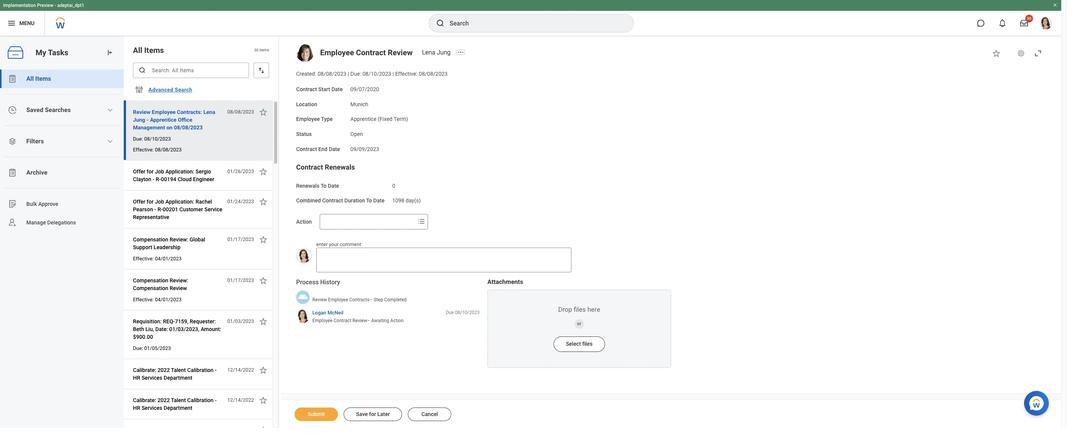 Task type: locate. For each thing, give the bounding box(es) containing it.
job up 00194 at left
[[155, 169, 164, 175]]

department for star icon corresponding to 12/14/2022
[[164, 405, 192, 411]]

history
[[320, 279, 340, 286]]

contract up created: 08/08/2023 | due: 08/10/2023 | effective: 08/08/2023
[[356, 48, 386, 57]]

0 vertical spatial application:
[[165, 169, 194, 175]]

30 inside button
[[1027, 16, 1031, 20]]

offer
[[133, 169, 145, 175], [133, 199, 145, 205]]

offer for job application: sergio clayton - r-00194 cloud engineer
[[133, 169, 214, 182]]

30 left items
[[254, 48, 258, 52]]

2 calibrate: from the top
[[133, 397, 156, 404]]

0 vertical spatial talent
[[171, 367, 186, 373]]

application: for cloud
[[165, 169, 194, 175]]

attachments
[[487, 279, 523, 286]]

1 vertical spatial due:
[[133, 136, 143, 142]]

due: down management
[[133, 136, 143, 142]]

1 vertical spatial jung
[[133, 117, 145, 123]]

0 vertical spatial jung
[[437, 49, 451, 56]]

2 calibrate: 2022 talent calibration - hr services department from the top
[[133, 397, 217, 411]]

0 vertical spatial clipboard image
[[8, 74, 17, 84]]

1 vertical spatial application:
[[165, 199, 194, 205]]

04/01/2023 down "leadership"
[[155, 256, 182, 262]]

for inside offer for job application: rachel pearson - r-00201 customer service representative
[[147, 199, 154, 205]]

1 vertical spatial clipboard image
[[8, 168, 17, 177]]

0 vertical spatial all items
[[133, 46, 164, 55]]

0 vertical spatial services
[[142, 375, 162, 381]]

review up created: 08/08/2023 | due: 08/10/2023 | effective: 08/08/2023
[[388, 48, 413, 57]]

- inside offer for job application: sergio clayton - r-00194 cloud engineer
[[153, 176, 154, 182]]

compensation for support
[[133, 237, 168, 243]]

star image for compensation review: compensation review
[[259, 276, 268, 285]]

2 04/01/2023 from the top
[[155, 297, 182, 303]]

customer
[[179, 206, 203, 213]]

effective: 08/08/2023
[[133, 147, 182, 153]]

2 calibrate: 2022 talent calibration - hr services department button from the top
[[133, 396, 223, 413]]

review: down "leadership"
[[170, 278, 188, 284]]

contract renewals button
[[296, 163, 355, 171]]

1 vertical spatial all
[[26, 75, 34, 82]]

review left awaiting
[[352, 318, 367, 324]]

1 compensation from the top
[[133, 237, 168, 243]]

contract down mcneil
[[334, 318, 351, 324]]

0 vertical spatial job
[[155, 169, 164, 175]]

manage delegations link
[[0, 213, 124, 232]]

compensation for review
[[133, 278, 168, 284]]

1 vertical spatial 08/10/2023
[[144, 136, 171, 142]]

0 vertical spatial calibrate: 2022 talent calibration - hr services department button
[[133, 366, 223, 383]]

2 department from the top
[[164, 405, 192, 411]]

1 horizontal spatial apprentice
[[350, 116, 376, 122]]

r- inside offer for job application: rachel pearson - r-00201 customer service representative
[[158, 206, 163, 213]]

compensation down support on the bottom
[[133, 278, 168, 284]]

0 vertical spatial 2022
[[158, 367, 170, 373]]

2 12/14/2022 from the top
[[227, 397, 254, 403]]

1 vertical spatial effective: 04/01/2023
[[133, 297, 182, 303]]

all up search icon
[[133, 46, 142, 55]]

0 vertical spatial department
[[164, 375, 192, 381]]

1 vertical spatial compensation
[[133, 278, 168, 284]]

2 | from the left
[[393, 71, 394, 77]]

apprentice up on
[[150, 117, 176, 123]]

1 star image from the top
[[259, 107, 268, 117]]

talent
[[171, 367, 186, 373], [171, 397, 186, 404]]

08/10/2023 up effective: 08/08/2023
[[144, 136, 171, 142]]

1 department from the top
[[164, 375, 192, 381]]

01/17/2023 for compensation review: global support leadership
[[227, 237, 254, 242]]

job for 00201
[[155, 199, 164, 205]]

1 vertical spatial 30
[[254, 48, 258, 52]]

0 vertical spatial calibrate: 2022 talent calibration - hr services department
[[133, 367, 217, 381]]

fullscreen image
[[1033, 49, 1043, 58]]

for up pearson
[[147, 199, 154, 205]]

renewals to date
[[296, 183, 339, 189]]

process
[[296, 279, 319, 286]]

|
[[348, 71, 349, 77], [393, 71, 394, 77]]

all items down my at left
[[26, 75, 51, 82]]

0 vertical spatial items
[[144, 46, 164, 55]]

0 vertical spatial 01/17/2023
[[227, 237, 254, 242]]

close environment banner image
[[1053, 3, 1057, 7]]

renewals up combined
[[296, 183, 319, 189]]

1 horizontal spatial all
[[133, 46, 142, 55]]

process history region
[[296, 279, 480, 327]]

2 star image from the top
[[259, 276, 268, 285]]

0 vertical spatial r-
[[156, 176, 161, 182]]

1 vertical spatial renewals
[[296, 183, 319, 189]]

employee up on
[[152, 109, 176, 115]]

2 vertical spatial compensation
[[133, 285, 168, 292]]

notifications large image
[[999, 19, 1006, 27]]

0 vertical spatial calibrate:
[[133, 367, 156, 373]]

day(s)
[[406, 198, 421, 204]]

for right "save"
[[369, 411, 376, 418]]

1 horizontal spatial 30
[[1027, 16, 1031, 20]]

your
[[329, 242, 339, 247]]

application: inside offer for job application: rachel pearson - r-00201 customer service representative
[[165, 199, 194, 205]]

1 vertical spatial services
[[142, 405, 162, 411]]

configure image
[[135, 85, 144, 94]]

1 review: from the top
[[170, 237, 188, 243]]

0 vertical spatial due:
[[350, 71, 361, 77]]

employee down location
[[296, 116, 320, 122]]

calibrate: 2022 talent calibration - hr services department button for 4th star image
[[133, 366, 223, 383]]

date for renewals to date
[[328, 183, 339, 189]]

preview
[[37, 3, 53, 8]]

3 compensation from the top
[[133, 285, 168, 292]]

cancel
[[421, 411, 438, 418]]

1 calibrate: 2022 talent calibration - hr services department button from the top
[[133, 366, 223, 383]]

1 vertical spatial lena
[[203, 109, 215, 115]]

offer for offer for job application: rachel pearson - r-00201 customer service representative
[[133, 199, 145, 205]]

job inside offer for job application: sergio clayton - r-00194 cloud engineer
[[155, 169, 164, 175]]

30
[[1027, 16, 1031, 20], [254, 48, 258, 52]]

r- up representative in the left of the page
[[158, 206, 163, 213]]

1 vertical spatial items
[[35, 75, 51, 82]]

0 vertical spatial compensation
[[133, 237, 168, 243]]

0 vertical spatial 04/01/2023
[[155, 256, 182, 262]]

04/01/2023 down compensation review: compensation review
[[155, 297, 182, 303]]

2 job from the top
[[155, 199, 164, 205]]

action down combined
[[296, 219, 312, 225]]

date right start
[[331, 86, 343, 92]]

0 vertical spatial review:
[[170, 237, 188, 243]]

global
[[190, 237, 205, 243]]

1 vertical spatial 12/14/2022
[[227, 397, 254, 403]]

apprentice down the munich on the left top of the page
[[350, 116, 376, 122]]

1 horizontal spatial to
[[366, 198, 372, 204]]

review: up "leadership"
[[170, 237, 188, 243]]

employee
[[320, 48, 354, 57], [152, 109, 176, 115], [296, 116, 320, 122], [328, 297, 348, 303], [312, 318, 333, 324]]

1 vertical spatial –
[[367, 318, 370, 324]]

1 horizontal spatial lena
[[422, 49, 435, 56]]

due: for review employee contracts: lena jung - apprentice office management on 08/08/2023
[[133, 136, 143, 142]]

r- right clayton
[[156, 176, 161, 182]]

1 vertical spatial all items
[[26, 75, 51, 82]]

2 offer from the top
[[133, 199, 145, 205]]

2 horizontal spatial 08/10/2023
[[455, 310, 480, 315]]

attachments region
[[487, 279, 671, 368]]

department for 4th star image
[[164, 375, 192, 381]]

renewals down end
[[325, 163, 355, 171]]

08/10/2023 inside process history region
[[455, 310, 480, 315]]

1 calibrate: 2022 talent calibration - hr services department from the top
[[133, 367, 217, 381]]

pearson
[[133, 206, 153, 213]]

select files
[[566, 341, 593, 347]]

09/09/2023
[[350, 146, 379, 152]]

0 vertical spatial calibration
[[187, 367, 214, 373]]

calibrate:
[[133, 367, 156, 373], [133, 397, 156, 404]]

–
[[369, 297, 373, 303], [367, 318, 370, 324]]

my tasks
[[36, 48, 68, 57]]

0 horizontal spatial items
[[35, 75, 51, 82]]

1 horizontal spatial action
[[390, 318, 404, 324]]

for inside offer for job application: sergio clayton - r-00194 cloud engineer
[[147, 169, 154, 175]]

effective: 04/01/2023
[[133, 256, 182, 262], [133, 297, 182, 303]]

application: up cloud
[[165, 169, 194, 175]]

calibration
[[187, 367, 214, 373], [187, 397, 214, 404]]

items inside item list element
[[144, 46, 164, 55]]

1 vertical spatial job
[[155, 199, 164, 205]]

menu banner
[[0, 0, 1061, 36]]

08/08/2023 inside review employee contracts: lena jung - apprentice office management on 08/08/2023
[[174, 124, 203, 131]]

04/01/2023 for support
[[155, 256, 182, 262]]

all items
[[133, 46, 164, 55], [26, 75, 51, 82]]

1 offer from the top
[[133, 169, 145, 175]]

items up search icon
[[144, 46, 164, 55]]

1 horizontal spatial all items
[[133, 46, 164, 55]]

2 application: from the top
[[165, 199, 194, 205]]

– for review employee contracts
[[369, 297, 373, 303]]

list
[[0, 70, 124, 232]]

1 vertical spatial calibrate:
[[133, 397, 156, 404]]

30 inside item list element
[[254, 48, 258, 52]]

employee down logan
[[312, 318, 333, 324]]

compensation review: global support leadership
[[133, 237, 205, 251]]

calibrate: 2022 talent calibration - hr services department
[[133, 367, 217, 381], [133, 397, 217, 411]]

08/10/2023 up contract start date element
[[362, 71, 391, 77]]

4 star image from the top
[[259, 366, 268, 375]]

0
[[392, 183, 395, 189]]

sergio
[[196, 169, 211, 175]]

r- for 00201
[[158, 206, 163, 213]]

Search Workday  search field
[[450, 15, 617, 32]]

1 vertical spatial calibrate: 2022 talent calibration - hr services department
[[133, 397, 217, 411]]

01/03/2023,
[[169, 326, 199, 332]]

offer up pearson
[[133, 199, 145, 205]]

offer up clayton
[[133, 169, 145, 175]]

2 01/17/2023 from the top
[[227, 278, 254, 283]]

2 vertical spatial due:
[[133, 346, 143, 351]]

offer for job application: rachel pearson - r-00201 customer service representative
[[133, 199, 222, 220]]

representative
[[133, 214, 169, 220]]

1 vertical spatial department
[[164, 405, 192, 411]]

30 for 30
[[1027, 16, 1031, 20]]

all items up search icon
[[133, 46, 164, 55]]

open element
[[350, 130, 363, 137]]

1 calibrate: from the top
[[133, 367, 156, 373]]

date
[[331, 86, 343, 92], [329, 146, 340, 152], [328, 183, 339, 189], [373, 198, 384, 204]]

clipboard image inside all items button
[[8, 74, 17, 84]]

due: up contract start date element
[[350, 71, 361, 77]]

08/10/2023 inside item list element
[[144, 136, 171, 142]]

1 vertical spatial action
[[390, 318, 404, 324]]

employee inside review employee contracts: lena jung - apprentice office management on 08/08/2023
[[152, 109, 176, 115]]

apprentice inside review employee contracts: lena jung - apprentice office management on 08/08/2023
[[150, 117, 176, 123]]

7159,
[[175, 319, 188, 325]]

- inside review employee contracts: lena jung - apprentice office management on 08/08/2023
[[147, 117, 149, 123]]

0 horizontal spatial |
[[348, 71, 349, 77]]

0 horizontal spatial all items
[[26, 75, 51, 82]]

review employee contracts: lena jung - apprentice office management on 08/08/2023 button
[[133, 107, 223, 132]]

office
[[178, 117, 192, 123]]

0 vertical spatial 30
[[1027, 16, 1031, 20]]

1 | from the left
[[348, 71, 349, 77]]

due: for requisition: req-7159, requester: beth liu, date: 01/03/2023, amount: $900.00
[[133, 346, 143, 351]]

– for employee contract review
[[367, 318, 370, 324]]

enter
[[316, 242, 328, 247]]

0 horizontal spatial 08/10/2023
[[144, 136, 171, 142]]

saved searches
[[26, 106, 71, 114]]

contract down status in the left of the page
[[296, 146, 317, 152]]

job
[[155, 169, 164, 175], [155, 199, 164, 205]]

1 vertical spatial offer
[[133, 199, 145, 205]]

2 review: from the top
[[170, 278, 188, 284]]

1 01/17/2023 from the top
[[227, 237, 254, 242]]

compensation up support on the bottom
[[133, 237, 168, 243]]

contract end date element
[[350, 141, 379, 153]]

menu
[[19, 20, 35, 26]]

r- for 00194
[[156, 176, 161, 182]]

0 horizontal spatial all
[[26, 75, 34, 82]]

1 vertical spatial to
[[366, 198, 372, 204]]

1 vertical spatial calibration
[[187, 397, 214, 404]]

1 effective: 04/01/2023 from the top
[[133, 256, 182, 262]]

mcneil
[[328, 310, 343, 316]]

1 vertical spatial talent
[[171, 397, 186, 404]]

requisition: req-7159, requester: beth liu, date: 01/03/2023, amount: $900.00
[[133, 319, 221, 340]]

all up 'saved' at left top
[[26, 75, 34, 82]]

application: inside offer for job application: sergio clayton - r-00194 cloud engineer
[[165, 169, 194, 175]]

offer inside offer for job application: rachel pearson - r-00201 customer service representative
[[133, 199, 145, 205]]

Search: All Items text field
[[133, 63, 249, 78]]

1 horizontal spatial 08/10/2023
[[362, 71, 391, 77]]

due
[[446, 310, 454, 315]]

clipboard image left 'archive'
[[8, 168, 17, 177]]

for up clayton
[[147, 169, 154, 175]]

1 vertical spatial review:
[[170, 278, 188, 284]]

1 vertical spatial for
[[147, 199, 154, 205]]

1 horizontal spatial renewals
[[325, 163, 355, 171]]

logan mcneil
[[312, 310, 343, 316]]

r- inside offer for job application: sergio clayton - r-00194 cloud engineer
[[156, 176, 161, 182]]

rachel
[[196, 199, 212, 205]]

12/14/2022
[[227, 367, 254, 373], [227, 397, 254, 403]]

0 vertical spatial for
[[147, 169, 154, 175]]

employee's photo (lena jung) image
[[296, 44, 314, 62]]

employee's photo (logan mcneil) image
[[296, 248, 312, 264]]

2 vertical spatial for
[[369, 411, 376, 418]]

renewals to date element
[[392, 178, 395, 190]]

review: inside compensation review: global support leadership
[[170, 237, 188, 243]]

star image for 01/26/2023
[[259, 167, 268, 176]]

0 horizontal spatial apprentice
[[150, 117, 176, 123]]

review
[[388, 48, 413, 57], [133, 109, 150, 115], [170, 285, 187, 292], [312, 297, 327, 303], [352, 318, 367, 324]]

2 2022 from the top
[[158, 397, 170, 404]]

1 application: from the top
[[165, 169, 194, 175]]

jung up management
[[133, 117, 145, 123]]

1 vertical spatial 01/17/2023
[[227, 278, 254, 283]]

effective: 04/01/2023 for review
[[133, 297, 182, 303]]

1 vertical spatial hr
[[133, 405, 140, 411]]

action right awaiting
[[390, 318, 404, 324]]

0 horizontal spatial lena
[[203, 109, 215, 115]]

1 horizontal spatial |
[[393, 71, 394, 77]]

items down my at left
[[35, 75, 51, 82]]

clipboard image
[[8, 74, 17, 84], [8, 168, 17, 177]]

search
[[175, 87, 192, 93]]

submit button
[[295, 408, 338, 421]]

calibrate: 2022 talent calibration - hr services department button
[[133, 366, 223, 383], [133, 396, 223, 413]]

0 vertical spatial effective: 04/01/2023
[[133, 256, 182, 262]]

munich element
[[350, 100, 368, 107]]

date right end
[[329, 146, 340, 152]]

compensation inside compensation review: global support leadership
[[133, 237, 168, 243]]

offer inside offer for job application: sergio clayton - r-00194 cloud engineer
[[133, 169, 145, 175]]

review: inside compensation review: compensation review
[[170, 278, 188, 284]]

star image
[[992, 49, 1001, 58], [259, 167, 268, 176], [259, 197, 268, 206], [259, 235, 268, 244], [259, 396, 268, 405], [259, 426, 268, 428]]

1 horizontal spatial items
[[144, 46, 164, 55]]

manage delegations
[[26, 219, 76, 226]]

date up combined contract duration to date
[[328, 183, 339, 189]]

0 vertical spatial 12/14/2022
[[227, 367, 254, 373]]

0 vertical spatial –
[[369, 297, 373, 303]]

to right duration
[[366, 198, 372, 204]]

for for clayton
[[147, 169, 154, 175]]

0 horizontal spatial 30
[[254, 48, 258, 52]]

term)
[[394, 116, 408, 122]]

effective: 04/01/2023 down "leadership"
[[133, 256, 182, 262]]

1 vertical spatial 04/01/2023
[[155, 297, 182, 303]]

my tasks element
[[0, 36, 124, 428]]

0 horizontal spatial renewals
[[296, 183, 319, 189]]

due: down '$900.00'
[[133, 346, 143, 351]]

searches
[[45, 106, 71, 114]]

transformation import image
[[106, 49, 114, 56]]

1 12/14/2022 from the top
[[227, 367, 254, 373]]

department
[[164, 375, 192, 381], [164, 405, 192, 411]]

1 talent from the top
[[171, 367, 186, 373]]

bulk approve
[[26, 201, 58, 207]]

all items button
[[0, 70, 124, 88]]

- inside menu banner
[[55, 3, 56, 8]]

contract down contract end date
[[296, 163, 323, 171]]

action bar region
[[279, 400, 1061, 428]]

combined contract duration to date
[[296, 198, 384, 204]]

0 vertical spatial hr
[[133, 375, 140, 381]]

jung down search image
[[437, 49, 451, 56]]

0 vertical spatial action
[[296, 219, 312, 225]]

3 star image from the top
[[259, 317, 268, 326]]

archive button
[[0, 164, 124, 182]]

employee for employee contract review
[[320, 48, 354, 57]]

1 vertical spatial r-
[[158, 206, 163, 213]]

list containing all items
[[0, 70, 124, 232]]

all items inside item list element
[[133, 46, 164, 55]]

0 vertical spatial to
[[321, 183, 326, 189]]

to down "contract renewals" button
[[321, 183, 326, 189]]

sort image
[[257, 66, 265, 74]]

star image for review employee contracts: lena jung - apprentice office management on 08/08/2023
[[259, 107, 268, 117]]

– left awaiting
[[367, 318, 370, 324]]

compensation up requisition:
[[133, 285, 168, 292]]

1 job from the top
[[155, 169, 164, 175]]

job inside offer for job application: rachel pearson - r-00201 customer service representative
[[155, 199, 164, 205]]

09/07/2020
[[350, 86, 379, 92]]

review inside compensation review: compensation review
[[170, 285, 187, 292]]

employee type
[[296, 116, 333, 122]]

effective: 04/01/2023 down compensation review: compensation review
[[133, 297, 182, 303]]

1 04/01/2023 from the top
[[155, 256, 182, 262]]

star image
[[259, 107, 268, 117], [259, 276, 268, 285], [259, 317, 268, 326], [259, 366, 268, 375]]

01/03/2023
[[227, 319, 254, 324]]

1 vertical spatial calibrate: 2022 talent calibration - hr services department button
[[133, 396, 223, 413]]

saved
[[26, 106, 43, 114]]

renewals
[[325, 163, 355, 171], [296, 183, 319, 189]]

job up '00201'
[[155, 199, 164, 205]]

perspective image
[[8, 137, 17, 146]]

1 vertical spatial 2022
[[158, 397, 170, 404]]

application: up '00201'
[[165, 199, 194, 205]]

munich
[[350, 101, 368, 107]]

logan mcneil button
[[312, 310, 343, 316]]

star image for requisition: req-7159, requester: beth liu, date: 01/03/2023, amount: $900.00
[[259, 317, 268, 326]]

08/10/2023 right 'due'
[[455, 310, 480, 315]]

0 vertical spatial all
[[133, 46, 142, 55]]

requisition:
[[133, 319, 162, 325]]

0 vertical spatial lena
[[422, 49, 435, 56]]

clipboard image inside archive "button"
[[8, 168, 17, 177]]

contract renewals group
[[296, 163, 1046, 205]]

2 calibration from the top
[[187, 397, 214, 404]]

clipboard image up clock check image
[[8, 74, 17, 84]]

contract down renewals to date
[[322, 198, 343, 204]]

2 vertical spatial 08/10/2023
[[455, 310, 480, 315]]

30 left 'profile logan mcneil' icon
[[1027, 16, 1031, 20]]

review up 7159,
[[170, 285, 187, 292]]

1 services from the top
[[142, 375, 162, 381]]

application:
[[165, 169, 194, 175], [165, 199, 194, 205]]

items inside button
[[35, 75, 51, 82]]

save for later button
[[344, 408, 402, 421]]

1098
[[392, 198, 404, 204]]

adeptai_dpt1
[[57, 3, 84, 8]]

2 compensation from the top
[[133, 278, 168, 284]]

review up management
[[133, 109, 150, 115]]

employee right employee's photo (lena jung)
[[320, 48, 354, 57]]

0 vertical spatial offer
[[133, 169, 145, 175]]

compensation review: compensation review
[[133, 278, 188, 292]]

0 horizontal spatial jung
[[133, 117, 145, 123]]

– left step
[[369, 297, 373, 303]]

offer for offer for job application: sergio clayton - r-00194 cloud engineer
[[133, 169, 145, 175]]

08/10/2023 for due: 08/10/2023
[[144, 136, 171, 142]]

2 clipboard image from the top
[[8, 168, 17, 177]]

2 effective: 04/01/2023 from the top
[[133, 297, 182, 303]]

1 clipboard image from the top
[[8, 74, 17, 84]]



Task type: vqa. For each thing, say whether or not it's contained in the screenshot.


Task type: describe. For each thing, give the bounding box(es) containing it.
archive
[[26, 169, 47, 176]]

engineer
[[193, 176, 214, 182]]

clock check image
[[8, 106, 17, 115]]

date for contract end date
[[329, 146, 340, 152]]

end
[[318, 146, 327, 152]]

type
[[321, 116, 333, 122]]

date left 1098 at the top left of page
[[373, 198, 384, 204]]

advanced
[[148, 87, 173, 93]]

requisition: req-7159, requester: beth liu, date: 01/03/2023, amount: $900.00 button
[[133, 317, 223, 342]]

all inside item list element
[[133, 46, 142, 55]]

service
[[204, 206, 222, 213]]

status
[[296, 131, 312, 137]]

contract start date element
[[350, 81, 379, 93]]

compensation review: compensation review button
[[133, 276, 223, 293]]

submit
[[308, 411, 325, 418]]

1 horizontal spatial jung
[[437, 49, 451, 56]]

for inside "action bar" region
[[369, 411, 376, 418]]

0 horizontal spatial action
[[296, 219, 312, 225]]

due: 01/05/2023
[[133, 346, 171, 351]]

created:
[[296, 71, 316, 77]]

tasks
[[48, 48, 68, 57]]

1098 day(s)
[[392, 198, 421, 204]]

01/17/2023 for compensation review: compensation review
[[227, 278, 254, 283]]

gear image
[[1017, 49, 1025, 57]]

date:
[[155, 326, 168, 332]]

awaiting
[[371, 318, 389, 324]]

approve
[[38, 201, 58, 207]]

01/05/2023
[[144, 346, 171, 351]]

review: for compensation
[[170, 278, 188, 284]]

items
[[259, 48, 269, 52]]

- inside offer for job application: rachel pearson - r-00201 customer service representative
[[154, 206, 156, 213]]

save for later
[[356, 411, 390, 418]]

beth
[[133, 326, 144, 332]]

amount:
[[201, 326, 221, 332]]

review inside review employee contracts: lena jung - apprentice office management on 08/08/2023
[[133, 109, 150, 115]]

employee for employee contract review – awaiting action
[[312, 318, 333, 324]]

star image for effective: 04/01/2023
[[259, 235, 268, 244]]

bulk
[[26, 201, 37, 207]]

00201
[[163, 206, 178, 213]]

effective: 04/01/2023 for support
[[133, 256, 182, 262]]

delegations
[[47, 219, 76, 226]]

lena jung element
[[422, 49, 455, 56]]

justify image
[[7, 19, 16, 28]]

all items inside all items button
[[26, 75, 51, 82]]

cloud
[[178, 176, 192, 182]]

apprentice (fixed term) element
[[350, 115, 408, 122]]

step
[[374, 297, 383, 303]]

contract end date
[[296, 146, 340, 152]]

rename image
[[8, 199, 17, 209]]

job for 00194
[[155, 169, 164, 175]]

contract start date
[[296, 86, 343, 92]]

apprentice inside apprentice (fixed term) element
[[350, 116, 376, 122]]

bulk approve link
[[0, 195, 124, 213]]

calibrate: 2022 talent calibration - hr services department button for star icon corresponding to 12/14/2022
[[133, 396, 223, 413]]

for for pearson
[[147, 199, 154, 205]]

process history
[[296, 279, 340, 286]]

due 08/10/2023
[[446, 310, 480, 315]]

enter your comment text field
[[316, 248, 571, 273]]

select
[[566, 341, 581, 347]]

management
[[133, 124, 165, 131]]

search image
[[436, 19, 445, 28]]

star image for 12/14/2022
[[259, 396, 268, 405]]

search image
[[138, 66, 146, 74]]

08/10/2023 for due 08/10/2023
[[455, 310, 480, 315]]

review employee contracts: lena jung - apprentice office management on 08/08/2023
[[133, 109, 215, 131]]

or
[[577, 321, 581, 327]]

requester:
[[190, 319, 216, 325]]

chevron down image
[[107, 107, 113, 113]]

req-
[[163, 319, 175, 325]]

comment
[[340, 242, 361, 247]]

filters button
[[0, 132, 124, 151]]

employee contract review – awaiting action
[[312, 318, 404, 324]]

contract up location
[[296, 86, 317, 92]]

contracts
[[349, 297, 369, 303]]

open
[[350, 131, 363, 137]]

date for contract start date
[[331, 86, 343, 92]]

(fixed
[[378, 116, 392, 122]]

jung inside review employee contracts: lena jung - apprentice office management on 08/08/2023
[[133, 117, 145, 123]]

menu button
[[0, 11, 45, 36]]

review up logan
[[312, 297, 327, 303]]

select files button
[[553, 337, 605, 352]]

1 2022 from the top
[[158, 367, 170, 373]]

filters
[[26, 138, 44, 145]]

0 vertical spatial 08/10/2023
[[362, 71, 391, 77]]

item list element
[[124, 36, 279, 428]]

completed
[[384, 297, 407, 303]]

chevron down image
[[107, 138, 113, 145]]

combined contract duration to date element
[[392, 193, 421, 205]]

profile logan mcneil image
[[1040, 17, 1052, 31]]

logan
[[312, 310, 326, 316]]

review: for global
[[170, 237, 188, 243]]

employee for employee type
[[296, 116, 320, 122]]

advanced search
[[148, 87, 192, 93]]

files
[[582, 341, 593, 347]]

1 calibration from the top
[[187, 367, 214, 373]]

implementation preview -   adeptai_dpt1
[[3, 3, 84, 8]]

action inside process history region
[[390, 318, 404, 324]]

implementation
[[3, 3, 36, 8]]

prompts image
[[417, 217, 426, 226]]

application: for customer
[[165, 199, 194, 205]]

0 vertical spatial renewals
[[325, 163, 355, 171]]

contracts:
[[177, 109, 202, 115]]

0 horizontal spatial to
[[321, 183, 326, 189]]

duration
[[344, 198, 365, 204]]

contract inside process history region
[[334, 318, 351, 324]]

01/26/2023
[[227, 169, 254, 174]]

employee up mcneil
[[328, 297, 348, 303]]

compensation review: global support leadership button
[[133, 235, 223, 252]]

30 button
[[1016, 15, 1033, 32]]

offer for job application: rachel pearson - r-00201 customer service representative button
[[133, 197, 223, 222]]

lena inside review employee contracts: lena jung - apprentice office management on 08/08/2023
[[203, 109, 215, 115]]

clipboard image for archive
[[8, 168, 17, 177]]

saved searches button
[[0, 101, 124, 119]]

due: 08/10/2023
[[133, 136, 171, 142]]

offer for job application: sergio clayton - r-00194 cloud engineer button
[[133, 167, 223, 184]]

clayton
[[133, 176, 151, 182]]

2 hr from the top
[[133, 405, 140, 411]]

all inside button
[[26, 75, 34, 82]]

2 services from the top
[[142, 405, 162, 411]]

start
[[318, 86, 330, 92]]

my
[[36, 48, 46, 57]]

1 hr from the top
[[133, 375, 140, 381]]

user plus image
[[8, 218, 17, 227]]

support
[[133, 244, 152, 251]]

star image for 01/24/2023
[[259, 197, 268, 206]]

enter your comment
[[316, 242, 361, 247]]

30 for 30 items
[[254, 48, 258, 52]]

2 talent from the top
[[171, 397, 186, 404]]

employee contract review
[[320, 48, 413, 57]]

inbox large image
[[1020, 19, 1028, 27]]

advanced search button
[[145, 82, 195, 97]]

Action field
[[320, 215, 415, 229]]

04/01/2023 for review
[[155, 297, 182, 303]]

clipboard image for all items
[[8, 74, 17, 84]]



